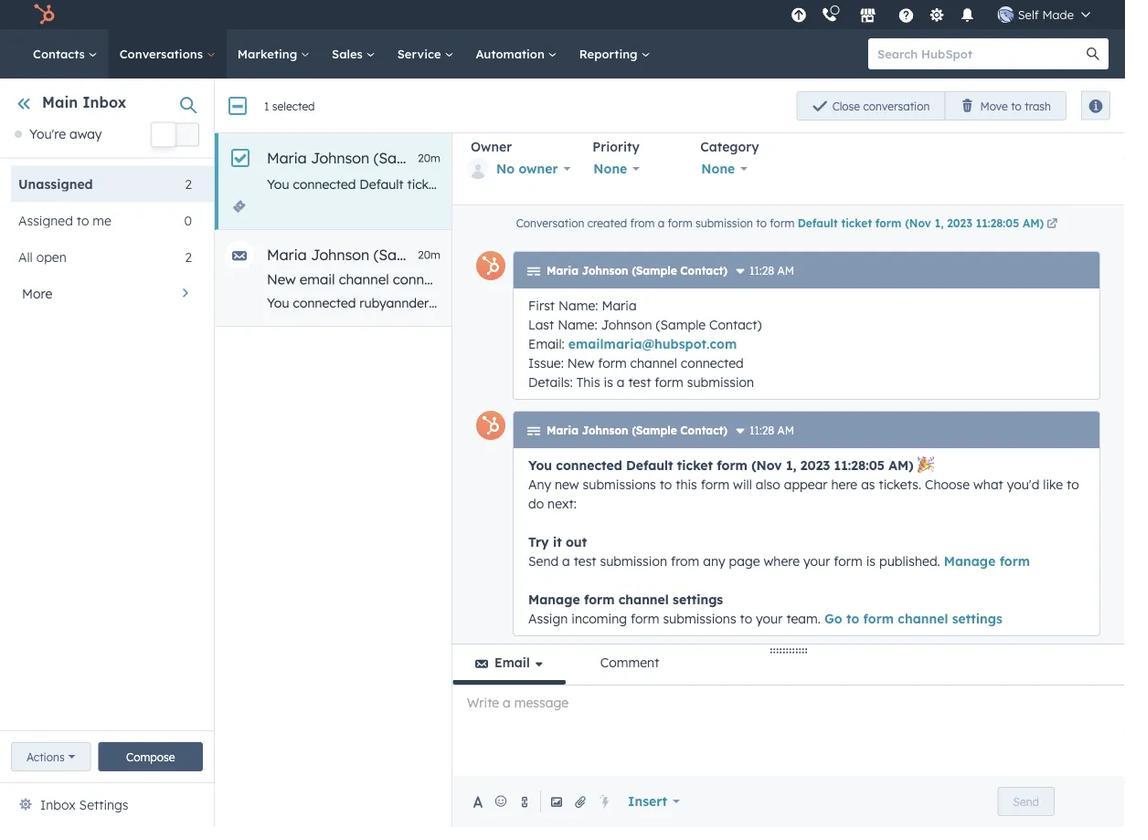 Task type: vqa. For each thing, say whether or not it's contained in the screenshot.
PAYMENTS.
no



Task type: locate. For each thing, give the bounding box(es) containing it.
emailmaria@hubspot.com
[[568, 336, 737, 352]]

🎉
[[917, 457, 930, 473]]

this inside form from maria johnson (sample contact) with subject (no subject) row
[[780, 176, 801, 192]]

1 vertical spatial tickets.
[[879, 477, 921, 493]]

0 vertical spatial what
[[1077, 176, 1107, 192]]

2 vertical spatial new
[[555, 477, 579, 493]]

you connected default ticket form (nov 1, 2023 11:28:05 am) 🎉 any new submissions to this form will also appear here as tickets. choose what you'd like to do next:
[[528, 457, 1079, 512]]

submissions inside form from maria johnson (sample contact) with subject (no subject) row
[[687, 176, 760, 192]]

search button
[[1077, 38, 1109, 69]]

hubspot up first
[[481, 271, 538, 288]]

tickets. down move to trash button
[[983, 176, 1025, 192]]

new inside popup button
[[994, 99, 1017, 112]]

new up conversation created from a form submission to form
[[659, 176, 683, 192]]

1 vertical spatial you
[[267, 295, 289, 311]]

11:28 for first name: maria
[[749, 264, 774, 278]]

2 vertical spatial submissions
[[663, 611, 736, 627]]

1 11:28 from the top
[[749, 264, 774, 278]]

1 vertical spatial submission
[[687, 374, 754, 390]]

1, inside form from maria johnson (sample contact) with subject (no subject) row
[[509, 176, 518, 192]]

submission up 'incoming'
[[600, 553, 667, 569]]

• created 17 minutes ago
[[802, 108, 957, 124]]

choose inside form from maria johnson (sample contact) with subject (no subject) row
[[1029, 176, 1074, 192]]

11:28:05 inside form from maria johnson (sample contact) with subject (no subject) row
[[554, 176, 601, 192]]

1 vertical spatial choose
[[885, 295, 929, 311]]

submission
[[695, 217, 753, 230], [687, 374, 754, 390], [600, 553, 667, 569]]

also right "address"
[[776, 295, 801, 311]]

will right "address"
[[754, 295, 773, 311]]

name: right last
[[558, 317, 597, 333]]

send inside button
[[1013, 796, 1039, 809]]

am) for 🎉
[[889, 457, 914, 473]]

hubspot inside new email channel connected to hubspot you connected rubyanndersson@gmail.com any new emails sent to this address will also appear here. choose what you'd like to do next:  try it
[[481, 271, 538, 288]]

do inside new email channel connected to hubspot you connected rubyanndersson@gmail.com any new emails sent to this address will also appear here. choose what you'd like to do next:  try it
[[1042, 295, 1058, 311]]

tickets.
[[983, 176, 1025, 192], [879, 477, 921, 493]]

1 horizontal spatial manage
[[944, 553, 996, 569]]

1 vertical spatial submissions
[[583, 477, 656, 493]]

11:28:05 up conversation
[[554, 176, 601, 192]]

none down priority
[[593, 161, 627, 177]]

1 horizontal spatial hubspot
[[774, 108, 827, 124]]

group inside new form channel connected heading
[[1044, 91, 1110, 120]]

2 vertical spatial this
[[676, 477, 697, 493]]

from inside the try it out send a test submission from any page where your form is published. manage form
[[671, 553, 699, 569]]

submission up more info image
[[687, 374, 754, 390]]

1 vertical spatial also
[[776, 295, 801, 311]]

is inside first name: maria last name: johnson (sample contact) email: emailmaria@hubspot.com issue: new form channel connected details: this is a test form submission
[[604, 374, 613, 390]]

0 horizontal spatial link opens in a new window image
[[725, 88, 739, 106]]

self made button
[[987, 0, 1101, 29]]

settings image
[[929, 8, 945, 24]]

Open button
[[263, 91, 322, 120]]

2 vertical spatial also
[[756, 477, 780, 493]]

maria johnson (sample contact) up email
[[267, 246, 495, 264]]

(nov for 🎉
[[751, 457, 782, 473]]

20m inside form from maria johnson (sample contact) with subject (no subject) row
[[418, 151, 441, 165]]

any
[[632, 176, 655, 192], [535, 295, 558, 311], [528, 477, 551, 493]]

channel
[[583, 86, 641, 104], [339, 271, 389, 288], [630, 355, 677, 371], [618, 592, 669, 608], [898, 611, 948, 627]]

do inside you connected default ticket form (nov 1, 2023 11:28:05 am) 🎉 any new submissions to this form will also appear here as tickets. choose what you'd like to do next:
[[528, 496, 544, 512]]

more info image
[[735, 427, 746, 438]]

self
[[1018, 7, 1039, 22]]

tickets. down "🎉"
[[879, 477, 921, 493]]

contact) down "address"
[[709, 317, 762, 333]]

am for you connected default ticket form (nov 1, 2023 11:28:05 am)
[[777, 424, 794, 438]]

will for (nov
[[837, 176, 856, 192]]

link opens in a new window image for link opens in a new window image within the new form channel connected link
[[725, 90, 739, 104]]

1 vertical spatial ticket
[[841, 217, 872, 230]]

you connected default ticket form (nov 1, 2023 11:28:05 am) any new submissions to this form will also appear here as tickets. choose what yo
[[267, 176, 1125, 192]]

11:28 right more info icon
[[749, 264, 774, 278]]

send group
[[998, 788, 1055, 817]]

tickets. inside form from maria johnson (sample contact) with subject (no subject) row
[[983, 176, 1025, 192]]

new inside you connected default ticket form (nov 1, 2023 11:28:05 am) 🎉 any new submissions to this form will also appear here as tickets. choose what you'd like to do next:
[[555, 477, 579, 493]]

also for hubspot
[[776, 295, 801, 311]]

2023 inside you connected default ticket form (nov 1, 2023 11:28:05 am) 🎉 any new submissions to this form will also appear here as tickets. choose what you'd like to do next:
[[800, 457, 830, 473]]

maria down details:
[[547, 424, 579, 438]]

settings down any
[[673, 592, 723, 608]]

next:
[[1062, 295, 1091, 311], [548, 496, 577, 512]]

this for hubspot
[[677, 295, 699, 311]]

you'd
[[967, 295, 999, 311]]

test down emailmaria@hubspot.com link
[[628, 374, 651, 390]]

new down automation link
[[507, 86, 539, 104]]

0 vertical spatial name:
[[558, 297, 598, 313]]

default for any
[[359, 176, 404, 192]]

maria inside first name: maria last name: johnson (sample contact) email: emailmaria@hubspot.com issue: new form channel connected details: this is a test form submission
[[602, 297, 637, 313]]

0 horizontal spatial link opens in a new window image
[[725, 90, 739, 104]]

from
[[630, 217, 655, 230], [671, 553, 699, 569]]

try inside the try it out send a test submission from any page where your form is published. manage form
[[528, 534, 549, 550]]

1 vertical spatial try
[[528, 534, 549, 550]]

20m for form from maria johnson (sample contact) with subject (no subject) row
[[418, 151, 441, 165]]

2 none button from the left
[[700, 157, 759, 178]]

20m up rubyanndersson@gmail.com
[[418, 248, 441, 262]]

1, for 🎉
[[786, 457, 796, 473]]

channel for new form channel connected
[[583, 86, 641, 104]]

2 horizontal spatial (nov
[[905, 217, 931, 230]]

channel inside new email channel connected to hubspot you connected rubyanndersson@gmail.com any new emails sent to this address will also appear here. choose what you'd like to do next:  try it
[[339, 271, 389, 288]]

submission inside first name: maria last name: johnson (sample contact) email: emailmaria@hubspot.com issue: new form channel connected details: this is a test form submission
[[687, 374, 754, 390]]

maria up first
[[547, 264, 579, 278]]

1 horizontal spatial ticket
[[677, 457, 713, 473]]

it
[[1116, 295, 1124, 311], [553, 534, 562, 550]]

0 horizontal spatial 1,
[[509, 176, 518, 192]]

11:28:05 inside you connected default ticket form (nov 1, 2023 11:28:05 am) 🎉 any new submissions to this form will also appear here as tickets. choose what you'd like to do next:
[[834, 457, 885, 473]]

appear for (nov
[[888, 176, 932, 192]]

1 vertical spatial settings
[[952, 611, 1002, 627]]

0 horizontal spatial your
[[756, 611, 783, 627]]

11:28:05 left "🎉"
[[834, 457, 885, 473]]

you for you connected default ticket form (nov 1, 2023 11:28:05 am) any new submissions to this form will also appear here as tickets. choose what yo
[[267, 176, 289, 192]]

your inside manage form channel settings assign incoming form submissions to your team. go to form channel settings
[[756, 611, 783, 627]]

marketplaces button
[[849, 0, 887, 29]]

also up the try it out send a test submission from any page where your form is published. manage form
[[756, 477, 780, 493]]

0 horizontal spatial like
[[1003, 295, 1023, 311]]

emailmaria@hubspot.com link
[[568, 336, 737, 352]]

your inside the try it out send a test submission from any page where your form is published. manage form
[[803, 553, 830, 569]]

1 vertical spatial your
[[756, 611, 783, 627]]

new form channel connected link
[[507, 86, 743, 106]]

1 none button from the left
[[592, 157, 652, 178]]

settings
[[673, 592, 723, 608], [952, 611, 1002, 627]]

1 vertical spatial do
[[528, 496, 544, 512]]

what left you'd
[[933, 295, 963, 311]]

am for first name: maria
[[777, 264, 794, 278]]

appear up default ticket form (nov 1, 2023 11:28:05 am)
[[888, 176, 932, 192]]

0 vertical spatial default
[[359, 176, 404, 192]]

to
[[1011, 99, 1022, 113], [764, 176, 776, 192], [77, 212, 89, 228], [756, 217, 767, 230], [464, 271, 477, 288], [661, 295, 674, 311], [1026, 295, 1039, 311], [660, 477, 672, 493], [1067, 477, 1079, 493], [740, 611, 752, 627], [846, 611, 859, 627]]

what inside form from maria johnson (sample contact) with subject (no subject) row
[[1077, 176, 1107, 192]]

selected
[[272, 100, 315, 113]]

new left trash
[[994, 99, 1017, 112]]

1 horizontal spatial send
[[1013, 796, 1039, 809]]

am) inside 'link'
[[1023, 217, 1044, 230]]

your right where
[[803, 553, 830, 569]]

none button for priority
[[592, 157, 652, 178]]

link opens in a new window image
[[725, 90, 739, 104], [1047, 219, 1058, 230]]

will for hubspot
[[754, 295, 773, 311]]

am right more info image
[[777, 424, 794, 438]]

(sample left more info image
[[632, 424, 677, 438]]

johnson up the emails
[[582, 264, 628, 278]]

johnson up email
[[311, 246, 369, 264]]

you
[[267, 176, 289, 192], [267, 295, 289, 311], [528, 457, 552, 473]]

20m inside email from maria johnson (sample contact) with subject new email channel connected to hubspot row
[[418, 248, 441, 262]]

20m for email from maria johnson (sample contact) with subject new email channel connected to hubspot row
[[418, 248, 441, 262]]

2 horizontal spatial 11:28:05
[[976, 217, 1019, 230]]

name: right first
[[558, 297, 598, 313]]

0 vertical spatial 11:28
[[749, 264, 774, 278]]

submissions inside you connected default ticket form (nov 1, 2023 11:28:05 am) 🎉 any new submissions to this form will also appear here as tickets. choose what you'd like to do next:
[[583, 477, 656, 493]]

1 horizontal spatial test
[[628, 374, 651, 390]]

2023 inside form from maria johnson (sample contact) with subject (no subject) row
[[522, 176, 550, 192]]

new
[[507, 86, 539, 104], [994, 99, 1017, 112], [267, 271, 296, 288], [567, 355, 594, 371]]

0 vertical spatial any
[[632, 176, 655, 192]]

actions button
[[11, 743, 91, 772]]

conversation
[[863, 99, 930, 113]]

1 2 from the top
[[185, 176, 192, 192]]

1 vertical spatial here
[[831, 477, 857, 493]]

1 horizontal spatial none
[[701, 161, 735, 177]]

2 horizontal spatial 2023
[[947, 217, 972, 230]]

submissions
[[687, 176, 760, 192], [583, 477, 656, 493], [663, 611, 736, 627]]

default inside form from maria johnson (sample contact) with subject (no subject) row
[[359, 176, 404, 192]]

0 horizontal spatial ticket
[[407, 176, 440, 192]]

1 vertical spatial link opens in a new window image
[[1047, 219, 1058, 230]]

what
[[1077, 176, 1107, 192], [933, 295, 963, 311], [973, 477, 1003, 493]]

created
[[814, 108, 862, 124]]

0 vertical spatial am
[[777, 264, 794, 278]]

also inside new email channel connected to hubspot you connected rubyanndersson@gmail.com any new emails sent to this address will also appear here. choose what you'd like to do next:  try it
[[776, 295, 801, 311]]

manage right published.
[[944, 553, 996, 569]]

will down created
[[837, 176, 856, 192]]

automation
[[476, 46, 548, 61]]

contact)
[[435, 149, 495, 167], [435, 246, 495, 264], [680, 264, 727, 278], [709, 317, 762, 333], [680, 424, 727, 438]]

11:28 am right more info icon
[[749, 264, 794, 278]]

conversation
[[516, 217, 584, 230]]

test
[[628, 374, 651, 390], [574, 553, 596, 569]]

2 none from the left
[[701, 161, 735, 177]]

ago
[[933, 108, 957, 124]]

connected down open group
[[293, 176, 356, 192]]

group
[[1044, 91, 1110, 120], [797, 91, 1067, 121]]

0 vertical spatial next:
[[1062, 295, 1091, 311]]

is right "this"
[[604, 374, 613, 390]]

appear
[[888, 176, 932, 192], [805, 295, 848, 311], [784, 477, 828, 493]]

compose
[[126, 751, 175, 764]]

0 vertical spatial like
[[1003, 295, 1023, 311]]

none down category
[[701, 161, 735, 177]]

to inside form from maria johnson (sample contact) with subject (no subject) row
[[764, 176, 776, 192]]

connected up rubyanndersson@gmail.com
[[393, 271, 460, 288]]

manage inside manage form channel settings assign incoming form submissions to your team. go to form channel settings
[[528, 592, 580, 608]]

as
[[965, 176, 979, 192], [861, 477, 875, 493]]

any inside form from maria johnson (sample contact) with subject (no subject) row
[[632, 176, 655, 192]]

channel up 'incoming'
[[618, 592, 669, 608]]

2
[[185, 176, 192, 192], [185, 249, 192, 265]]

submissions up out
[[583, 477, 656, 493]]

submissions inside manage form channel settings assign incoming form submissions to your team. go to form channel settings
[[663, 611, 736, 627]]

2 vertical spatial a
[[562, 553, 570, 569]]

johnson down the emails
[[601, 317, 652, 333]]

you inside form from maria johnson (sample contact) with subject (no subject) row
[[267, 176, 289, 192]]

any inside new email channel connected to hubspot you connected rubyanndersson@gmail.com any new emails sent to this address will also appear here. choose what you'd like to do next:  try it
[[535, 295, 558, 311]]

upgrade image
[[791, 8, 807, 24]]

channel right email
[[339, 271, 389, 288]]

channel down emailmaria@hubspot.com
[[630, 355, 677, 371]]

am) inside you connected default ticket form (nov 1, 2023 11:28:05 am) 🎉 any new submissions to this form will also appear here as tickets. choose what you'd like to do next:
[[889, 457, 914, 473]]

a down out
[[562, 553, 570, 569]]

link opens in a new window image
[[725, 88, 739, 106], [1047, 217, 1058, 233]]

None button
[[321, 91, 387, 120]]

link opens in a new window image inside new form channel connected link
[[725, 90, 739, 104]]

no owner button
[[467, 155, 571, 183]]

0 vertical spatial this
[[780, 176, 801, 192]]

1 vertical spatial 2023
[[947, 217, 972, 230]]

your
[[803, 553, 830, 569], [756, 611, 783, 627]]

submission down you connected default ticket form (nov 1, 2023 11:28:05 am) any new submissions to this form will also appear here as tickets. choose what yo
[[695, 217, 753, 230]]

new inside new email channel connected to hubspot you connected rubyanndersson@gmail.com any new emails sent to this address will also appear here. choose what you'd like to do next:  try it
[[267, 271, 296, 288]]

0 vertical spatial also
[[860, 176, 884, 192]]

11:28 for you connected default ticket form (nov 1, 2023 11:28:05 am)
[[749, 424, 774, 438]]

service link
[[386, 29, 465, 79]]

2 for unassigned
[[185, 176, 192, 192]]

none for priority
[[593, 161, 627, 177]]

maria up email
[[267, 246, 307, 264]]

toolbar containing owner
[[467, 139, 1109, 197]]

this inside new email channel connected to hubspot you connected rubyanndersson@gmail.com any new emails sent to this address will also appear here. choose what you'd like to do next:  try it
[[677, 295, 699, 311]]

none for category
[[701, 161, 735, 177]]

2 vertical spatial what
[[973, 477, 1003, 493]]

2 20m from the top
[[418, 248, 441, 262]]

2 vertical spatial ticket
[[677, 457, 713, 473]]

settings link
[[926, 5, 948, 24]]

send button
[[998, 788, 1055, 817]]

contact) left no
[[435, 149, 495, 167]]

11:28:05 up you'd
[[976, 217, 1019, 230]]

inbox left settings
[[40, 798, 76, 814]]

a inside the try it out send a test submission from any page where your form is published. manage form
[[562, 553, 570, 569]]

connected up out
[[556, 457, 622, 473]]

1 vertical spatial 11:28:05
[[976, 217, 1019, 230]]

also inside you connected default ticket form (nov 1, 2023 11:28:05 am) 🎉 any new submissions to this form will also appear here as tickets. choose what you'd like to do next:
[[756, 477, 780, 493]]

new left email
[[267, 271, 296, 288]]

1 vertical spatial (nov
[[905, 217, 931, 230]]

2 for all open
[[185, 249, 192, 265]]

1 vertical spatial hubspot
[[481, 271, 538, 288]]

inbox up away
[[82, 93, 126, 111]]

0 horizontal spatial here
[[831, 477, 857, 493]]

0 horizontal spatial try
[[528, 534, 549, 550]]

0 vertical spatial 11:28 am
[[749, 264, 794, 278]]

1 horizontal spatial am)
[[889, 457, 914, 473]]

1 horizontal spatial a
[[617, 374, 625, 390]]

1 none from the left
[[593, 161, 627, 177]]

0 vertical spatial you
[[267, 176, 289, 192]]

appear for hubspot
[[805, 295, 848, 311]]

channel inside heading
[[583, 86, 641, 104]]

2 2 from the top
[[185, 249, 192, 265]]

sent
[[632, 295, 658, 311]]

1 vertical spatial send
[[1013, 796, 1039, 809]]

2 vertical spatial default
[[626, 457, 673, 473]]

new for new
[[994, 99, 1017, 112]]

like
[[1003, 295, 1023, 311], [1043, 477, 1063, 493]]

2 up 0
[[185, 176, 192, 192]]

1 vertical spatial default
[[798, 217, 838, 230]]

am) inside form from maria johnson (sample contact) with subject (no subject) row
[[605, 176, 629, 192]]

1 horizontal spatial 11:28:05
[[834, 457, 885, 473]]

11:28:05 inside 'link'
[[976, 217, 1019, 230]]

will down more info image
[[733, 477, 752, 493]]

where
[[764, 553, 800, 569]]

also
[[860, 176, 884, 192], [776, 295, 801, 311], [756, 477, 780, 493]]

contact) left more info icon
[[680, 264, 727, 278]]

choose left yo at the right top
[[1029, 176, 1074, 192]]

johnson
[[311, 149, 369, 167], [311, 246, 369, 264], [582, 264, 628, 278], [601, 317, 652, 333], [582, 424, 628, 438]]

2 vertical spatial (nov
[[751, 457, 782, 473]]

2 am from the top
[[777, 424, 794, 438]]

submissions down category
[[687, 176, 760, 192]]

like right you'd
[[1003, 295, 1023, 311]]

0 vertical spatial submissions
[[687, 176, 760, 192]]

choose inside new email channel connected to hubspot you connected rubyanndersson@gmail.com any new emails sent to this address will also appear here. choose what you'd like to do next:  try it
[[885, 295, 929, 311]]

2 horizontal spatial am)
[[1023, 217, 1044, 230]]

1 20m from the top
[[418, 151, 441, 165]]

johnson down open group
[[311, 149, 369, 167]]

1 horizontal spatial your
[[803, 553, 830, 569]]

1 horizontal spatial as
[[965, 176, 979, 192]]

me
[[93, 212, 111, 228]]

20m left owner
[[418, 151, 441, 165]]

johnson down "this"
[[582, 424, 628, 438]]

row group containing maria johnson (sample contact)
[[215, 133, 1125, 327]]

settings down manage form link
[[952, 611, 1002, 627]]

default
[[359, 176, 404, 192], [798, 217, 838, 230], [626, 457, 673, 473]]

0 horizontal spatial (nov
[[476, 176, 506, 192]]

0 vertical spatial hubspot
[[774, 108, 827, 124]]

automation link
[[465, 29, 568, 79]]

hubspot inside new form channel connected heading
[[774, 108, 827, 124]]

also inside form from maria johnson (sample contact) with subject (no subject) row
[[860, 176, 884, 192]]

what left yo at the right top
[[1077, 176, 1107, 192]]

choose inside you connected default ticket form (nov 1, 2023 11:28:05 am) 🎉 any new submissions to this form will also appear here as tickets. choose what you'd like to do next:
[[925, 477, 970, 493]]

new
[[659, 176, 683, 192], [562, 295, 586, 311], [555, 477, 579, 493]]

1 vertical spatial what
[[933, 295, 963, 311]]

what left you'd on the bottom right of page
[[973, 477, 1003, 493]]

1,
[[509, 176, 518, 192], [935, 217, 944, 230], [786, 457, 796, 473]]

appear left here.
[[805, 295, 848, 311]]

like right you'd on the bottom right of page
[[1043, 477, 1063, 493]]

0 horizontal spatial settings
[[673, 592, 723, 608]]

marketplaces image
[[860, 8, 876, 25]]

1 11:28 am from the top
[[749, 264, 794, 278]]

0 vertical spatial (nov
[[476, 176, 506, 192]]

johnson inside first name: maria last name: johnson (sample contact) email: emailmaria@hubspot.com issue: new form channel connected details: this is a test form submission
[[601, 317, 652, 333]]

maria up emailmaria@hubspot.com
[[602, 297, 637, 313]]

0 vertical spatial it
[[1116, 295, 1124, 311]]

ticket inside form from maria johnson (sample contact) with subject (no subject) row
[[407, 176, 440, 192]]

0 horizontal spatial as
[[861, 477, 875, 493]]

1 vertical spatial a
[[617, 374, 625, 390]]

test down out
[[574, 553, 596, 569]]

0 horizontal spatial none
[[593, 161, 627, 177]]

appear inside form from maria johnson (sample contact) with subject (no subject) row
[[888, 176, 932, 192]]

connected down "address"
[[681, 355, 744, 371]]

new up out
[[555, 477, 579, 493]]

2023
[[522, 176, 550, 192], [947, 217, 972, 230], [800, 457, 830, 473]]

your left team.
[[756, 611, 783, 627]]

contact) up rubyanndersson@gmail.com
[[435, 246, 495, 264]]

from left any
[[671, 553, 699, 569]]

ticket
[[407, 176, 440, 192], [841, 217, 872, 230], [677, 457, 713, 473]]

manage up assign
[[528, 592, 580, 608]]

1 vertical spatial it
[[553, 534, 562, 550]]

1, inside default ticket form (nov 1, 2023 11:28:05 am) 'link'
[[935, 217, 944, 230]]

0 vertical spatial from
[[630, 217, 655, 230]]

connected inside first name: maria last name: johnson (sample contact) email: emailmaria@hubspot.com issue: new form channel connected details: this is a test form submission
[[681, 355, 744, 371]]

contact) left more info image
[[680, 424, 727, 438]]

a right "this"
[[617, 374, 625, 390]]

2023 for 🎉
[[800, 457, 830, 473]]

email
[[300, 271, 335, 288]]

choose down "🎉"
[[925, 477, 970, 493]]

inbox inside inbox settings "link"
[[40, 798, 76, 814]]

2 11:28 am from the top
[[749, 424, 794, 438]]

2 11:28 from the top
[[749, 424, 774, 438]]

appear up the try it out send a test submission from any page where your form is published. manage form
[[784, 477, 828, 493]]

emails
[[590, 295, 629, 311]]

0 horizontal spatial none button
[[592, 157, 652, 178]]

ticket inside you connected default ticket form (nov 1, 2023 11:28:05 am) 🎉 any new submissions to this form will also appear here as tickets. choose what you'd like to do next:
[[677, 457, 713, 473]]

appear inside new email channel connected to hubspot you connected rubyanndersson@gmail.com any new emails sent to this address will also appear here. choose what you'd like to do next:  try it
[[805, 295, 848, 311]]

(nov inside 'link'
[[905, 217, 931, 230]]

0 vertical spatial tickets.
[[983, 176, 1025, 192]]

hubspot left close
[[774, 108, 827, 124]]

0 horizontal spatial inbox
[[40, 798, 76, 814]]

form
[[544, 86, 579, 104], [444, 176, 473, 192], [805, 176, 834, 192], [668, 217, 692, 230], [770, 217, 794, 230], [875, 217, 902, 230], [598, 355, 627, 371], [655, 374, 683, 390], [717, 457, 747, 473], [701, 477, 729, 493], [834, 553, 863, 569], [999, 553, 1030, 569], [584, 592, 615, 608], [631, 611, 659, 627], [863, 611, 894, 627]]

(sample
[[373, 149, 430, 167], [373, 246, 430, 264], [632, 264, 677, 278], [656, 317, 706, 333], [632, 424, 677, 438]]

2 horizontal spatial will
[[837, 176, 856, 192]]

main content
[[215, 53, 1125, 828]]

hubspot
[[774, 108, 827, 124], [481, 271, 538, 288]]

1, inside you connected default ticket form (nov 1, 2023 11:28:05 am) 🎉 any new submissions to this form will also appear here as tickets. choose what you'd like to do next:
[[786, 457, 796, 473]]

as inside you connected default ticket form (nov 1, 2023 11:28:05 am) 🎉 any new submissions to this form will also appear here as tickets. choose what you'd like to do next:
[[861, 477, 875, 493]]

also up default ticket form (nov 1, 2023 11:28:05 am)
[[860, 176, 884, 192]]

send inside the try it out send a test submission from any page where your form is published. manage form
[[528, 553, 559, 569]]

11:28:05 for any
[[554, 176, 601, 192]]

will inside new email channel connected to hubspot you connected rubyanndersson@gmail.com any new emails sent to this address will also appear here. choose what you'd like to do next:  try it
[[754, 295, 773, 311]]

2 horizontal spatial what
[[1077, 176, 1107, 192]]

1 horizontal spatial (nov
[[751, 457, 782, 473]]

0 horizontal spatial from
[[630, 217, 655, 230]]

any
[[703, 553, 725, 569]]

new inside first name: maria last name: johnson (sample contact) email: emailmaria@hubspot.com issue: new form channel connected details: this is a test form submission
[[567, 355, 594, 371]]

row group
[[215, 133, 1125, 327]]

1
[[264, 100, 269, 113]]

link opens in a new window image inside default ticket form (nov 1, 2023 11:28:05 am) 'link'
[[1047, 219, 1058, 230]]

choose right here.
[[885, 295, 929, 311]]

1 vertical spatial 1,
[[935, 217, 944, 230]]

new up "this"
[[567, 355, 594, 371]]

0 vertical spatial manage
[[944, 553, 996, 569]]

0 horizontal spatial manage
[[528, 592, 580, 608]]

2 horizontal spatial ticket
[[841, 217, 872, 230]]

1 vertical spatial like
[[1043, 477, 1063, 493]]

is left published.
[[866, 553, 876, 569]]

like inside new email channel connected to hubspot you connected rubyanndersson@gmail.com any new emails sent to this address will also appear here. choose what you'd like to do next:  try it
[[1003, 295, 1023, 311]]

am) for any
[[605, 176, 629, 192]]

0 vertical spatial inbox
[[82, 93, 126, 111]]

11:28 right more info image
[[749, 424, 774, 438]]

next: inside new email channel connected to hubspot you connected rubyanndersson@gmail.com any new emails sent to this address will also appear here. choose what you'd like to do next:  try it
[[1062, 295, 1091, 311]]

1 horizontal spatial next:
[[1062, 295, 1091, 311]]

2 down 0
[[185, 249, 192, 265]]

(sample up emailmaria@hubspot.com
[[656, 317, 706, 333]]

help button
[[891, 0, 922, 29]]

am right more info icon
[[777, 264, 794, 278]]

will inside form from maria johnson (sample contact) with subject (no subject) row
[[837, 176, 856, 192]]

2023 inside default ticket form (nov 1, 2023 11:28:05 am) 'link'
[[947, 217, 972, 230]]

0 horizontal spatial 11:28:05
[[554, 176, 601, 192]]

0 vertical spatial 1,
[[509, 176, 518, 192]]

channel inside first name: maria last name: johnson (sample contact) email: emailmaria@hubspot.com issue: new form channel connected details: this is a test form submission
[[630, 355, 677, 371]]

connected up category
[[645, 86, 721, 104]]

submissions down any
[[663, 611, 736, 627]]

2 vertical spatial am)
[[889, 457, 914, 473]]

also for (nov
[[860, 176, 884, 192]]

2 vertical spatial 2023
[[800, 457, 830, 473]]

contact) inside first name: maria last name: johnson (sample contact) email: emailmaria@hubspot.com issue: new form channel connected details: this is a test form submission
[[709, 317, 762, 333]]

rubyanndersson@gmail.com
[[359, 295, 532, 311]]

0 vertical spatial choose
[[1029, 176, 1074, 192]]

1 vertical spatial am
[[777, 424, 794, 438]]

a down you connected default ticket form (nov 1, 2023 11:28:05 am) any new submissions to this form will also appear here as tickets. choose what yo
[[658, 217, 665, 230]]

toolbar
[[467, 139, 1109, 197]]

1 horizontal spatial what
[[973, 477, 1003, 493]]

1 vertical spatial is
[[866, 553, 876, 569]]

yo
[[1111, 176, 1125, 192]]

none button down priority
[[592, 157, 652, 178]]

hubspot image
[[33, 4, 55, 26]]

11:28 am for first name: maria
[[749, 264, 794, 278]]

1 am from the top
[[777, 264, 794, 278]]

you inside you connected default ticket form (nov 1, 2023 11:28:05 am) 🎉 any new submissions to this form will also appear here as tickets. choose what you'd like to do next:
[[528, 457, 552, 473]]

address
[[702, 295, 750, 311]]

11:28 am right more info image
[[749, 424, 794, 438]]

(nov inside form from maria johnson (sample contact) with subject (no subject) row
[[476, 176, 506, 192]]



Task type: describe. For each thing, give the bounding box(es) containing it.
try it out send a test submission from any page where your form is published. manage form
[[528, 534, 1030, 569]]

first name: maria last name: johnson (sample contact) email: emailmaria@hubspot.com issue: new form channel connected details: this is a test form submission
[[528, 297, 762, 390]]

ruby anderson image
[[998, 6, 1014, 23]]

ticket inside 'link'
[[841, 217, 872, 230]]

2 horizontal spatial a
[[658, 217, 665, 230]]

connected inside you connected default ticket form (nov 1, 2023 11:28:05 am) 🎉 any new submissions to this form will also appear here as tickets. choose what you'd like to do next:
[[556, 457, 622, 473]]

connected inside heading
[[645, 86, 721, 104]]

email from maria johnson (sample contact) with subject new email channel connected to hubspot row
[[215, 230, 1125, 327]]

you inside new email channel connected to hubspot you connected rubyanndersson@gmail.com any new emails sent to this address will also appear here. choose what you'd like to do next:  try it
[[267, 295, 289, 311]]

0
[[184, 212, 192, 228]]

will inside you connected default ticket form (nov 1, 2023 11:28:05 am) 🎉 any new submissions to this form will also appear here as tickets. choose what you'd like to do next:
[[733, 477, 752, 493]]

conversations link
[[108, 29, 226, 79]]

all open
[[18, 249, 67, 265]]

link opens in a new window image inside new form channel connected link
[[725, 88, 739, 106]]

any inside you connected default ticket form (nov 1, 2023 11:28:05 am) 🎉 any new submissions to this form will also appear here as tickets. choose what you'd like to do next:
[[528, 477, 551, 493]]

0 vertical spatial settings
[[673, 592, 723, 608]]

new inside new email channel connected to hubspot you connected rubyanndersson@gmail.com any new emails sent to this address will also appear here. choose what you'd like to do next:  try it
[[562, 295, 586, 311]]

maria down 1 selected at top
[[267, 149, 307, 167]]

hubspot link
[[22, 4, 69, 26]]

new form channel connected heading
[[452, 79, 1125, 133]]

maria johnson (sample contact) up sent
[[547, 264, 727, 278]]

(sample left owner
[[373, 149, 430, 167]]

ticket for any
[[407, 176, 440, 192]]

go
[[824, 611, 842, 627]]

inbox settings
[[40, 798, 128, 814]]

manage inside the try it out send a test submission from any page where your form is published. manage form
[[944, 553, 996, 569]]

go to form channel settings link
[[824, 611, 1002, 627]]

move to trash button
[[944, 91, 1067, 121]]

0 vertical spatial submission
[[695, 217, 753, 230]]

appear inside you connected default ticket form (nov 1, 2023 11:28:05 am) 🎉 any new submissions to this form will also appear here as tickets. choose what you'd like to do next:
[[784, 477, 828, 493]]

assigned to me
[[18, 212, 111, 228]]

marketing link
[[226, 29, 321, 79]]

here inside you connected default ticket form (nov 1, 2023 11:28:05 am) 🎉 any new submissions to this form will also appear here as tickets. choose what you'd like to do next:
[[831, 477, 857, 493]]

this
[[576, 374, 600, 390]]

close
[[832, 99, 860, 113]]

here inside form from maria johnson (sample contact) with subject (no subject) row
[[935, 176, 962, 192]]

assigned
[[18, 212, 73, 228]]

this inside you connected default ticket form (nov 1, 2023 11:28:05 am) 🎉 any new submissions to this form will also appear here as tickets. choose what you'd like to do next:
[[676, 477, 697, 493]]

you'd
[[1007, 477, 1039, 493]]

all
[[18, 249, 33, 265]]

email:
[[528, 336, 565, 352]]

maria johnson (sample contact) down "this"
[[547, 424, 727, 438]]

close conversation button
[[797, 91, 945, 121]]

issue:
[[528, 355, 564, 371]]

•
[[802, 108, 806, 124]]

a inside first name: maria last name: johnson (sample contact) email: emailmaria@hubspot.com issue: new form channel connected details: this is a test form submission
[[617, 374, 625, 390]]

settings
[[79, 798, 128, 814]]

calling icon button
[[814, 3, 845, 27]]

team.
[[786, 611, 821, 627]]

try inside new email channel connected to hubspot you connected rubyanndersson@gmail.com any new emails sent to this address will also appear here. choose what you'd like to do next:  try it
[[1094, 295, 1112, 311]]

ticket for 🎉
[[677, 457, 713, 473]]

upgrade link
[[788, 5, 810, 24]]

sales
[[332, 46, 366, 61]]

here.
[[852, 295, 881, 311]]

tickets. inside you connected default ticket form (nov 1, 2023 11:28:05 am) 🎉 any new submissions to this form will also appear here as tickets. choose what you'd like to do next:
[[879, 477, 921, 493]]

(sample up rubyanndersson@gmail.com
[[373, 246, 430, 264]]

you're
[[29, 126, 66, 142]]

unassigned
[[18, 176, 93, 192]]

next: inside you connected default ticket form (nov 1, 2023 11:28:05 am) 🎉 any new submissions to this form will also appear here as tickets. choose what you'd like to do next:
[[548, 496, 577, 512]]

move to trash
[[980, 99, 1051, 113]]

test inside the try it out send a test submission from any page where your form is published. manage form
[[574, 553, 596, 569]]

actions
[[27, 751, 65, 764]]

default for 🎉
[[626, 457, 673, 473]]

1 selected
[[264, 100, 315, 113]]

page
[[729, 553, 760, 569]]

new for new form channel connected
[[507, 86, 539, 104]]

open group
[[263, 91, 387, 120]]

assign
[[528, 611, 568, 627]]

2 name: from the top
[[558, 317, 597, 333]]

inbox settings link
[[40, 795, 128, 817]]

details:
[[528, 374, 573, 390]]

main content containing new form channel connected
[[215, 53, 1125, 828]]

contacts
[[33, 46, 88, 61]]

manage form link
[[944, 553, 1030, 569]]

11:28:05 for 🎉
[[834, 457, 885, 473]]

open
[[36, 249, 67, 265]]

owner
[[519, 161, 558, 177]]

you for you connected default ticket form (nov 1, 2023 11:28:05 am) 🎉 any new submissions to this form will also appear here as tickets. choose what you'd like to do next:
[[528, 457, 552, 473]]

17
[[865, 108, 878, 124]]

channel for new email channel connected to hubspot you connected rubyanndersson@gmail.com any new emails sent to this address will also appear here. choose what you'd like to do next:  try it 
[[339, 271, 389, 288]]

like inside you connected default ticket form (nov 1, 2023 11:28:05 am) 🎉 any new submissions to this form will also appear here as tickets. choose what you'd like to do next:
[[1043, 477, 1063, 493]]

(sample up sent
[[632, 264, 677, 278]]

more info image
[[735, 267, 746, 278]]

published.
[[879, 553, 940, 569]]

no owner
[[496, 161, 558, 177]]

priority
[[592, 139, 640, 155]]

group containing close conversation
[[797, 91, 1067, 121]]

as inside form from maria johnson (sample contact) with subject (no subject) row
[[965, 176, 979, 192]]

reporting link
[[568, 29, 661, 79]]

calling icon image
[[821, 7, 838, 24]]

it inside new email channel connected to hubspot you connected rubyanndersson@gmail.com any new emails sent to this address will also appear here. choose what you'd like to do next:  try it
[[1116, 295, 1124, 311]]

this for (nov
[[780, 176, 801, 192]]

new for new email channel connected to hubspot you connected rubyanndersson@gmail.com any new emails sent to this address will also appear here. choose what you'd like to do next:  try it 
[[267, 271, 296, 288]]

connected inside form from maria johnson (sample contact) with subject (no subject) row
[[293, 176, 356, 192]]

(nov for any
[[476, 176, 506, 192]]

category
[[700, 139, 759, 155]]

you're away image
[[15, 131, 22, 138]]

created
[[587, 217, 627, 230]]

move
[[980, 99, 1008, 113]]

insert
[[628, 794, 667, 810]]

1 horizontal spatial settings
[[952, 611, 1002, 627]]

sales link
[[321, 29, 386, 79]]

test inside first name: maria last name: johnson (sample contact) email: emailmaria@hubspot.com issue: new form channel connected details: this is a test form submission
[[628, 374, 651, 390]]

2023 for any
[[522, 176, 550, 192]]

close conversation
[[832, 99, 930, 113]]

help image
[[898, 8, 915, 25]]

submission inside the try it out send a test submission from any page where your form is published. manage form
[[600, 553, 667, 569]]

new button
[[978, 91, 1044, 120]]

channel down published.
[[898, 611, 948, 627]]

more
[[22, 285, 52, 301]]

trash
[[1025, 99, 1051, 113]]

email button
[[452, 645, 566, 685]]

channel for manage form channel settings assign incoming form submissions to your team. go to form channel settings
[[618, 592, 669, 608]]

you're away
[[29, 126, 102, 142]]

maria johnson (sample contact) down open group
[[267, 149, 495, 167]]

it inside the try it out send a test submission from any page where your form is published. manage form
[[553, 534, 562, 550]]

notifications image
[[959, 8, 976, 25]]

form inside heading
[[544, 86, 579, 104]]

open
[[279, 99, 307, 112]]

is inside the try it out send a test submission from any page where your form is published. manage form
[[866, 553, 876, 569]]

comment button
[[577, 645, 682, 685]]

Search HubSpot search field
[[868, 38, 1092, 69]]

new email channel connected to hubspot you connected rubyanndersson@gmail.com any new emails sent to this address will also appear here. choose what you'd like to do next:  try it 
[[267, 271, 1125, 311]]

connected down email
[[293, 295, 356, 311]]

what inside new email channel connected to hubspot you connected rubyanndersson@gmail.com any new emails sent to this address will also appear here. choose what you'd like to do next:  try it
[[933, 295, 963, 311]]

insert button
[[616, 784, 692, 821]]

owner
[[471, 139, 512, 155]]

default ticket form (nov 1, 2023 11:28:05 am)
[[798, 217, 1044, 230]]

away
[[69, 126, 102, 142]]

email
[[494, 655, 530, 671]]

out
[[566, 534, 587, 550]]

form from maria johnson (sample contact) with subject (no subject) row
[[215, 133, 1125, 230]]

search image
[[1087, 48, 1099, 60]]

marketing
[[237, 46, 301, 61]]

new inside form from maria johnson (sample contact) with subject (no subject) row
[[659, 176, 683, 192]]

incoming
[[571, 611, 627, 627]]

no
[[496, 161, 515, 177]]

contacts link
[[22, 29, 108, 79]]

none button for category
[[700, 157, 759, 178]]

link opens in a new window image for link opens in a new window image to the bottom
[[1047, 219, 1058, 230]]

manage form channel settings assign incoming form submissions to your team. go to form channel settings
[[528, 592, 1002, 627]]

what inside you connected default ticket form (nov 1, 2023 11:28:05 am) 🎉 any new submissions to this form will also appear here as tickets. choose what you'd like to do next:
[[973, 477, 1003, 493]]

notifications button
[[952, 0, 983, 29]]

self made menu
[[786, 0, 1103, 29]]

11:28 am for you connected default ticket form (nov 1, 2023 11:28:05 am)
[[749, 424, 794, 438]]

main
[[42, 93, 78, 111]]

default ticket form (nov 1, 2023 11:28:05 am) link
[[798, 217, 1060, 233]]

1 vertical spatial link opens in a new window image
[[1047, 217, 1058, 233]]

form inside 'link'
[[875, 217, 902, 230]]

service
[[397, 46, 445, 61]]

self made
[[1018, 7, 1074, 22]]

reporting
[[579, 46, 641, 61]]

1 name: from the top
[[558, 297, 598, 313]]

(sample inside first name: maria last name: johnson (sample contact) email: emailmaria@hubspot.com issue: new form channel connected details: this is a test form submission
[[656, 317, 706, 333]]

last
[[528, 317, 554, 333]]

1, for any
[[509, 176, 518, 192]]

default inside 'link'
[[798, 217, 838, 230]]

to inside move to trash button
[[1011, 99, 1022, 113]]



